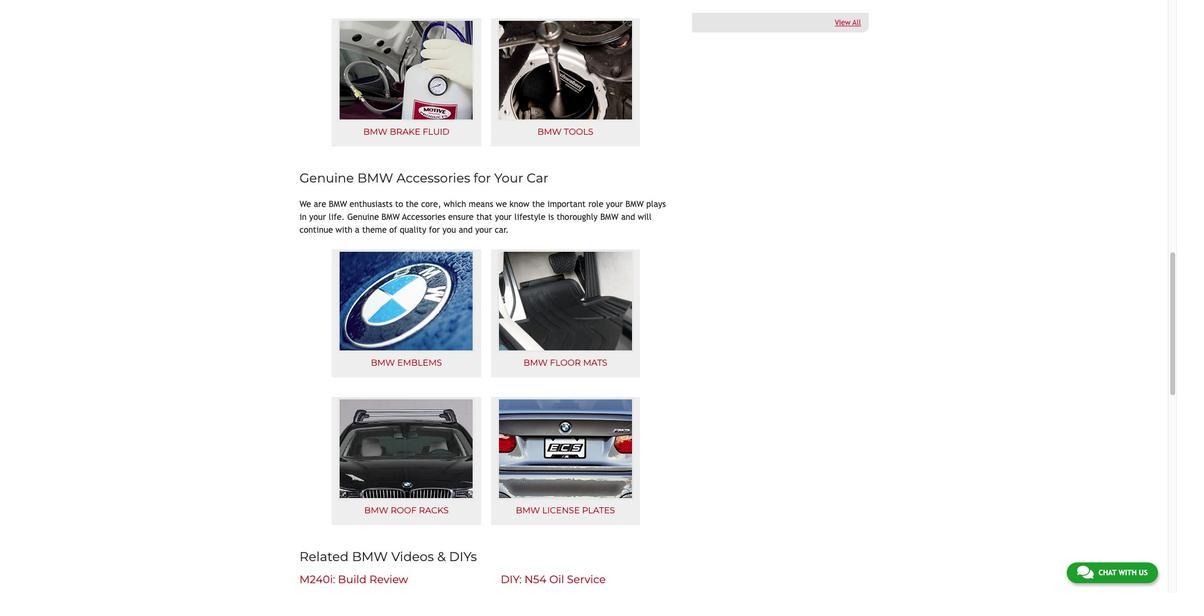 Task type: locate. For each thing, give the bounding box(es) containing it.
for
[[474, 170, 491, 186], [429, 225, 440, 235]]

0 vertical spatial genuine
[[300, 170, 354, 186]]

bmw floor mats link
[[491, 250, 640, 378]]

accessories up core, at the top of the page
[[397, 170, 471, 186]]

know
[[510, 199, 530, 209]]

plays
[[647, 199, 666, 209]]

chat
[[1099, 569, 1117, 578]]

plates
[[582, 506, 615, 517]]

bmw emblems image
[[338, 250, 475, 353]]

of
[[389, 225, 397, 235]]

n54
[[525, 574, 547, 587]]

view all
[[835, 18, 861, 27]]

accessories down core, at the top of the page
[[402, 212, 446, 222]]

diy: n54 oil service
[[501, 574, 606, 587]]

bmw
[[364, 126, 388, 137], [538, 126, 562, 137], [358, 170, 393, 186], [329, 199, 347, 209], [626, 199, 644, 209], [382, 212, 400, 222], [601, 212, 619, 222], [371, 358, 395, 369], [524, 358, 548, 369], [364, 506, 389, 517], [516, 506, 540, 517], [352, 550, 388, 565]]

bmw up of
[[382, 212, 400, 222]]

genuine bmw accessories for your car
[[300, 170, 549, 186]]

comments image
[[1078, 566, 1094, 580]]

diy: n54 oil service link
[[501, 574, 606, 587]]

and left "will"
[[621, 212, 635, 222]]

emblems
[[397, 358, 442, 369]]

core,
[[421, 199, 441, 209]]

1 horizontal spatial and
[[621, 212, 635, 222]]

your
[[606, 199, 623, 209], [309, 212, 326, 222], [495, 212, 512, 222], [475, 225, 492, 235]]

is
[[548, 212, 554, 222]]

genuine up are in the left top of the page
[[300, 170, 354, 186]]

enthusiasts
[[350, 199, 393, 209]]

m240i: build review link
[[300, 574, 408, 587]]

with left us in the bottom right of the page
[[1119, 569, 1137, 578]]

1 vertical spatial genuine
[[347, 212, 379, 222]]

we are bmw enthusiasts to the core, which means we know the important role your bmw plays in your life. genuine bmw accessories ensure that your lifestyle is thoroughly bmw and will continue with a theme of quality for you and your car.
[[300, 199, 666, 235]]

bmw tools
[[538, 126, 594, 137]]

view all link
[[835, 18, 861, 27]]

1 vertical spatial accessories
[[402, 212, 446, 222]]

your up car.
[[495, 212, 512, 222]]

and down ensure
[[459, 225, 473, 235]]

bmw down role on the top of page
[[601, 212, 619, 222]]

quality
[[400, 225, 426, 235]]

chat with us link
[[1067, 563, 1159, 584]]

bmw tools image
[[497, 19, 634, 121]]

2 the from the left
[[532, 199, 545, 209]]

genuine
[[300, 170, 354, 186], [347, 212, 379, 222]]

floor
[[550, 358, 581, 369]]

that
[[477, 212, 493, 222]]

diy:
[[501, 574, 522, 587]]

1 horizontal spatial the
[[532, 199, 545, 209]]

continue
[[300, 225, 333, 235]]

0 horizontal spatial the
[[406, 199, 419, 209]]

roof
[[391, 506, 417, 517]]

1 vertical spatial for
[[429, 225, 440, 235]]

with left 'a'
[[336, 225, 353, 235]]

and
[[621, 212, 635, 222], [459, 225, 473, 235]]

with
[[336, 225, 353, 235], [1119, 569, 1137, 578]]

chat with us
[[1099, 569, 1148, 578]]

0 horizontal spatial for
[[429, 225, 440, 235]]

bmw left brake
[[364, 126, 388, 137]]

build
[[338, 574, 367, 587]]

genuine inside we are bmw enthusiasts to the core, which means we know the important role your bmw plays in your life. genuine bmw accessories ensure that your lifestyle is thoroughly bmw and will continue with a theme of quality for you and your car.
[[347, 212, 379, 222]]

your
[[495, 170, 524, 186]]

accessories
[[397, 170, 471, 186], [402, 212, 446, 222]]

bmw inside 'link'
[[364, 506, 389, 517]]

are
[[314, 199, 326, 209]]

theme
[[362, 225, 387, 235]]

the right to
[[406, 199, 419, 209]]

a
[[355, 225, 360, 235]]

for up means
[[474, 170, 491, 186]]

1 vertical spatial with
[[1119, 569, 1137, 578]]

bmw emblems
[[371, 358, 442, 369]]

related bmw videos & diys
[[300, 550, 477, 565]]

bmw left roof
[[364, 506, 389, 517]]

0 horizontal spatial and
[[459, 225, 473, 235]]

bmw left license at left
[[516, 506, 540, 517]]

videos
[[391, 550, 434, 565]]

0 vertical spatial with
[[336, 225, 353, 235]]

0 vertical spatial for
[[474, 170, 491, 186]]

bmw up life.
[[329, 199, 347, 209]]

accessories inside we are bmw enthusiasts to the core, which means we know the important role your bmw plays in your life. genuine bmw accessories ensure that your lifestyle is thoroughly bmw and will continue with a theme of quality for you and your car.
[[402, 212, 446, 222]]

the up lifestyle
[[532, 199, 545, 209]]

for left the "you"
[[429, 225, 440, 235]]

you
[[443, 225, 456, 235]]

important
[[548, 199, 586, 209]]

racks
[[419, 506, 449, 517]]

bmw brake fluid link
[[332, 18, 481, 146]]

the
[[406, 199, 419, 209], [532, 199, 545, 209]]

bmw brake fluid
[[364, 126, 450, 137]]

bmw license plates
[[516, 506, 615, 517]]

to
[[395, 199, 403, 209]]

0 horizontal spatial with
[[336, 225, 353, 235]]

in
[[300, 212, 307, 222]]

mats
[[583, 358, 608, 369]]

genuine up 'a'
[[347, 212, 379, 222]]

bmw tools link
[[491, 18, 640, 146]]

your up the continue
[[309, 212, 326, 222]]

1 the from the left
[[406, 199, 419, 209]]



Task type: vqa. For each thing, say whether or not it's contained in the screenshot.
Accessories
yes



Task type: describe. For each thing, give the bounding box(es) containing it.
&
[[437, 550, 446, 565]]

we
[[300, 199, 311, 209]]

for inside we are bmw enthusiasts to the core, which means we know the important role your bmw plays in your life. genuine bmw accessories ensure that your lifestyle is thoroughly bmw and will continue with a theme of quality for you and your car.
[[429, 225, 440, 235]]

all
[[853, 18, 861, 27]]

bmw license plates link
[[491, 397, 640, 526]]

diys
[[449, 550, 477, 565]]

bmw up m240i: build review at the bottom left
[[352, 550, 388, 565]]

bmw up "will"
[[626, 199, 644, 209]]

with inside we are bmw enthusiasts to the core, which means we know the important role your bmw plays in your life. genuine bmw accessories ensure that your lifestyle is thoroughly bmw and will continue with a theme of quality for you and your car.
[[336, 225, 353, 235]]

brake
[[390, 126, 421, 137]]

view
[[835, 18, 851, 27]]

will
[[638, 212, 652, 222]]

your right role on the top of page
[[606, 199, 623, 209]]

bmw roof racks
[[364, 506, 449, 517]]

we
[[496, 199, 507, 209]]

your down that
[[475, 225, 492, 235]]

bmw roof racks image
[[338, 398, 475, 500]]

service
[[567, 574, 606, 587]]

0 vertical spatial accessories
[[397, 170, 471, 186]]

car.
[[495, 225, 509, 235]]

fluid
[[423, 126, 450, 137]]

thoroughly
[[557, 212, 598, 222]]

lifestyle
[[515, 212, 546, 222]]

bmw floor mats
[[524, 358, 608, 369]]

bmw left floor
[[524, 358, 548, 369]]

life.
[[329, 212, 345, 222]]

m240i:
[[300, 574, 335, 587]]

genuine bmw brake fluid image
[[338, 19, 475, 121]]

role
[[589, 199, 604, 209]]

bmw left the emblems
[[371, 358, 395, 369]]

bmw floor mats image
[[497, 250, 634, 353]]

bmw license plates image
[[497, 398, 634, 500]]

related
[[300, 550, 349, 565]]

car
[[527, 170, 549, 186]]

tools
[[564, 126, 594, 137]]

bmw up enthusiasts on the top of page
[[358, 170, 393, 186]]

ensure
[[448, 212, 474, 222]]

review
[[370, 574, 408, 587]]

bmw roof racks link
[[332, 397, 481, 526]]

license
[[543, 506, 580, 517]]

1 horizontal spatial for
[[474, 170, 491, 186]]

1 vertical spatial and
[[459, 225, 473, 235]]

m240i: build review
[[300, 574, 408, 587]]

oil
[[550, 574, 564, 587]]

means
[[469, 199, 493, 209]]

0 vertical spatial and
[[621, 212, 635, 222]]

bmw left tools
[[538, 126, 562, 137]]

bmw emblems link
[[332, 250, 481, 378]]

which
[[444, 199, 466, 209]]

us
[[1139, 569, 1148, 578]]

1 horizontal spatial with
[[1119, 569, 1137, 578]]



